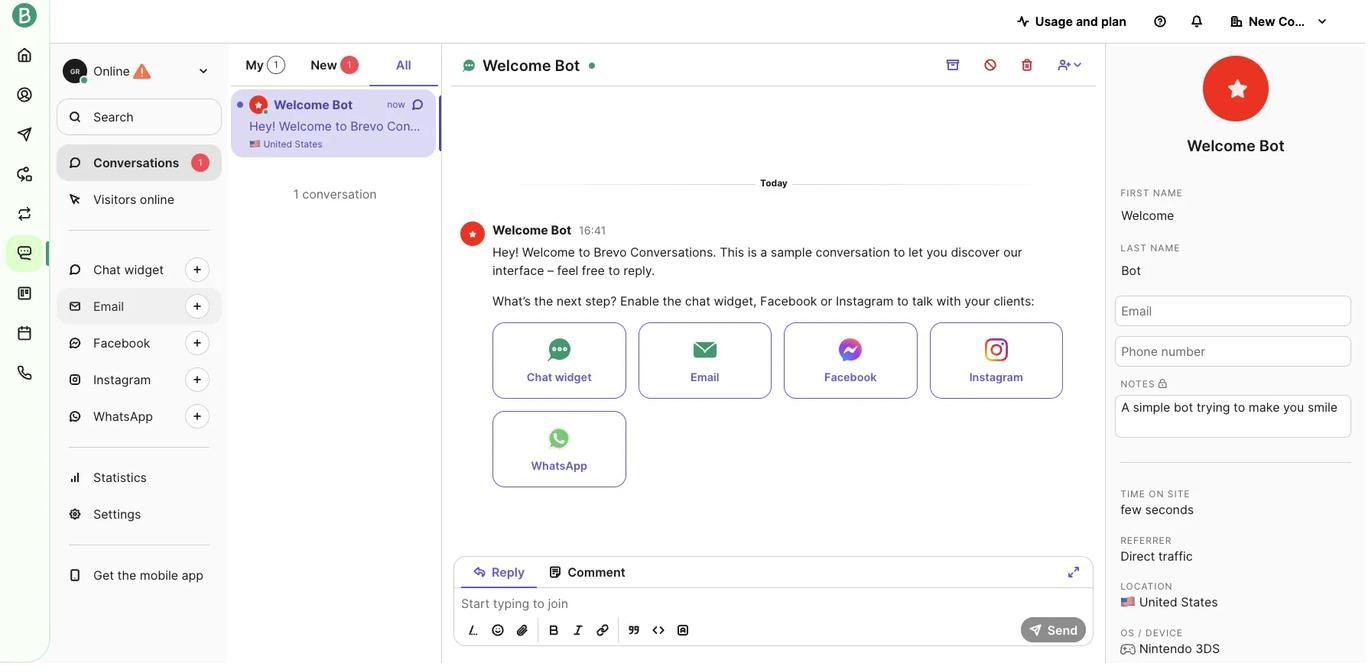 Task type: vqa. For each thing, say whether or not it's contained in the screenshot.
the rightmost the WhatsApp "link"
yes



Task type: describe. For each thing, give the bounding box(es) containing it.
1 vertical spatial whatsapp
[[531, 460, 587, 473]]

Last name field
[[1115, 256, 1351, 286]]

0 horizontal spatial conversation
[[302, 187, 377, 202]]

name for first name
[[1153, 187, 1183, 199]]

my
[[246, 57, 264, 73]]

P͏hone number telephone field
[[1115, 336, 1351, 367]]

feel for hey! welcome to brevo conversations. this is a sample conversation to let you discover our interface – feel free to reply.  what's the next step? enable the chat widget, facebook or instagram to  🇺🇸 united states
[[847, 119, 868, 134]]

all
[[396, 57, 411, 73]]

location
[[1120, 581, 1173, 593]]

company
[[1278, 14, 1335, 29]]

seconds
[[1145, 502, 1194, 518]]

conversations. for hey! welcome to brevo conversations. this is a sample conversation to let you discover our interface – feel free to reply.
[[630, 245, 716, 260]]

referrer direct traffic
[[1120, 535, 1193, 564]]

visitors online
[[93, 192, 174, 207]]

0 horizontal spatial whatsapp
[[93, 409, 153, 424]]

a for hey! welcome to brevo conversations. this is a sample conversation to let you discover our interface – feel free to reply.
[[760, 245, 767, 260]]

hey! for hey! welcome to brevo conversations. this is a sample conversation to let you discover our interface – feel free to reply.  what's the next step? enable the chat widget, facebook or instagram to  🇺🇸 united states
[[249, 119, 275, 134]]

first name
[[1120, 187, 1183, 199]]

usage and plan
[[1035, 14, 1126, 29]]

/
[[1138, 628, 1142, 639]]

you for hey! welcome to brevo conversations. this is a sample conversation to let you discover our interface – feel free to reply.  what's the next step? enable the chat widget, facebook or instagram to  🇺🇸 united states
[[683, 119, 704, 134]]

nintendo
[[1139, 642, 1192, 657]]

search
[[93, 109, 134, 125]]

get the mobile app link
[[57, 557, 222, 594]]

free for hey! welcome to brevo conversations. this is a sample conversation to let you discover our interface – feel free to reply.  what's the next step? enable the chat widget, facebook or instagram to  🇺🇸 united states
[[872, 119, 895, 134]]

welcome bot 16:41
[[492, 223, 606, 238]]

1 conversation
[[293, 187, 377, 202]]

whatsapp link for chat widget link associated with facebook link related to instagram link to the left
[[57, 398, 222, 435]]

hey! welcome to brevo conversations. this is a sample conversation to let you discover our interface – feel free to reply.
[[492, 245, 1022, 279]]

is for hey! welcome to brevo conversations. this is a sample conversation to let you discover our interface – feel free to reply.  what's the next step? enable the chat widget, facebook or instagram to  🇺🇸 united states
[[504, 119, 514, 134]]

states inside location 🇺🇸 united states
[[1181, 595, 1218, 611]]

interface for hey! welcome to brevo conversations. this is a sample conversation to let you discover our interface – feel free to reply.  what's the next step? enable the chat widget, facebook or instagram to  🇺🇸 united states
[[783, 119, 834, 134]]

next inside hey! welcome to brevo conversations. this is a sample conversation to let you discover our interface – feel free to reply.  what's the next step? enable the chat widget, facebook or instagram to  🇺🇸 united states
[[1013, 119, 1038, 134]]

os / device
[[1120, 628, 1183, 639]]

Notes text field
[[1115, 395, 1351, 438]]

Email email field
[[1115, 296, 1351, 327]]

usage and plan button
[[1005, 6, 1139, 37]]

1 horizontal spatial chat
[[527, 371, 552, 384]]

and
[[1076, 14, 1098, 29]]

let for hey! welcome to brevo conversations. this is a sample conversation to let you discover our interface – feel free to reply.  what's the next step? enable the chat widget, facebook or instagram to  🇺🇸 united states
[[665, 119, 680, 134]]

free for hey! welcome to brevo conversations. this is a sample conversation to let you discover our interface – feel free to reply.
[[582, 263, 605, 279]]

comment
[[568, 565, 625, 580]]

visitors online link
[[57, 181, 222, 218]]

hey! for hey! welcome to brevo conversations. this is a sample conversation to let you discover our interface – feel free to reply.
[[492, 245, 519, 260]]

only visible to agents image
[[1158, 380, 1167, 389]]

1 vertical spatial chat widget
[[527, 371, 592, 384]]

new company button
[[1218, 6, 1341, 37]]

discover for hey! welcome to brevo conversations. this is a sample conversation to let you discover our interface – feel free to reply.
[[951, 245, 1000, 260]]

on
[[1149, 488, 1164, 500]]

os
[[1120, 628, 1135, 639]]

step? inside hey! welcome to brevo conversations. this is a sample conversation to let you discover our interface – feel free to reply.  what's the next step? enable the chat widget, facebook or instagram to  🇺🇸 united states
[[1041, 119, 1073, 134]]

First name field
[[1115, 201, 1351, 231]]

– for hey! welcome to brevo conversations. this is a sample conversation to let you discover our interface – feel free to reply.
[[548, 263, 554, 279]]

few
[[1120, 502, 1142, 518]]

0 horizontal spatial chat widget
[[93, 262, 164, 278]]

1 vertical spatial widget
[[555, 371, 592, 384]]

search link
[[57, 99, 222, 135]]

0 vertical spatial widget
[[124, 262, 164, 278]]

16:41
[[579, 224, 606, 237]]

0 horizontal spatial welcome bot
[[274, 97, 353, 112]]

facebook link for the right instagram link
[[784, 323, 917, 399]]

0 horizontal spatial enable
[[620, 294, 659, 309]]

welcome inside hey! welcome to brevo conversations. this is a sample conversation to let you discover our interface – feel free to reply.  what's the next step? enable the chat widget, facebook or instagram to  🇺🇸 united states
[[279, 119, 332, 134]]

0 horizontal spatial widget,
[[714, 294, 757, 309]]

chat inside hey! welcome to brevo conversations. this is a sample conversation to let you discover our interface – feel free to reply.  what's the next step? enable the chat widget, facebook or instagram to  🇺🇸 united states
[[1141, 119, 1166, 134]]

settings
[[93, 507, 141, 522]]

first
[[1120, 187, 1150, 199]]

brevo for hey! welcome to brevo conversations. this is a sample conversation to let you discover our interface – feel free to reply.  what's the next step? enable the chat widget, facebook or instagram to  🇺🇸 united states
[[350, 119, 383, 134]]

referrer
[[1120, 535, 1172, 546]]

whatsapp link for chat widget link corresponding to the right instagram link's facebook link
[[492, 412, 626, 488]]

0 vertical spatial email
[[93, 299, 124, 314]]

instagram inside hey! welcome to brevo conversations. this is a sample conversation to let you discover our interface – feel free to reply.  what's the next step? enable the chat widget, facebook or instagram to  🇺🇸 united states
[[1292, 119, 1350, 134]]

sample for hey! welcome to brevo conversations. this is a sample conversation to let you discover our interface – feel free to reply.
[[771, 245, 812, 260]]

reply. for hey! welcome to brevo conversations. this is a sample conversation to let you discover our interface – feel free to reply.  what's the next step? enable the chat widget, facebook or instagram to  🇺🇸 united states
[[913, 119, 945, 134]]

1 horizontal spatial email link
[[638, 323, 772, 399]]

chat widget link for the right instagram link's facebook link
[[492, 323, 626, 399]]

comment button
[[537, 557, 638, 588]]

0 horizontal spatial email link
[[57, 288, 222, 325]]

brevo for hey! welcome to brevo conversations. this is a sample conversation to let you discover our interface – feel free to reply.
[[594, 245, 627, 260]]

feel for hey! welcome to brevo conversations. this is a sample conversation to let you discover our interface – feel free to reply.
[[557, 263, 578, 279]]

now
[[387, 99, 405, 110]]

discover for hey! welcome to brevo conversations. this is a sample conversation to let you discover our interface – feel free to reply.  what's the next step? enable the chat widget, facebook or instagram to  🇺🇸 united states
[[708, 119, 757, 134]]

conversations
[[93, 155, 179, 171]]

2 horizontal spatial welcome bot
[[1187, 137, 1285, 155]]

get the mobile app
[[93, 568, 204, 583]]

you for hey! welcome to brevo conversations. this is a sample conversation to let you discover our interface – feel free to reply.
[[926, 245, 947, 260]]

welcome inside hey! welcome to brevo conversations. this is a sample conversation to let you discover our interface – feel free to reply.
[[522, 245, 575, 260]]

last
[[1120, 242, 1147, 254]]

reply. for hey! welcome to brevo conversations. this is a sample conversation to let you discover our interface – feel free to reply.
[[623, 263, 655, 279]]

direct
[[1120, 549, 1155, 564]]



Task type: locate. For each thing, give the bounding box(es) containing it.
0 horizontal spatial chat widget link
[[57, 252, 222, 288]]

plan
[[1101, 14, 1126, 29]]

3ds
[[1195, 642, 1220, 657]]

0 vertical spatial our
[[760, 119, 779, 134]]

1 horizontal spatial whatsapp
[[531, 460, 587, 473]]

our inside hey! welcome to brevo conversations. this is a sample conversation to let you discover our interface – feel free to reply.
[[1003, 245, 1022, 260]]

1 horizontal spatial instagram link
[[930, 323, 1063, 399]]

this
[[477, 119, 501, 134], [720, 245, 744, 260]]

1 vertical spatial our
[[1003, 245, 1022, 260]]

site
[[1168, 488, 1190, 500]]

interface inside hey! welcome to brevo conversations. this is a sample conversation to let you discover our interface – feel free to reply.  what's the next step? enable the chat widget, facebook or instagram to  🇺🇸 united states
[[783, 119, 834, 134]]

1 vertical spatial enable
[[620, 294, 659, 309]]

settings link
[[57, 496, 222, 533]]

1 vertical spatial brevo
[[594, 245, 627, 260]]

🇺🇸 inside location 🇺🇸 united states
[[1120, 595, 1136, 611]]

clients:
[[993, 294, 1035, 309]]

0 vertical spatial whatsapp
[[93, 409, 153, 424]]

1 vertical spatial name
[[1150, 242, 1180, 254]]

name right last
[[1150, 242, 1180, 254]]

1 vertical spatial is
[[748, 245, 757, 260]]

1 horizontal spatial step?
[[1041, 119, 1073, 134]]

conversation inside hey! welcome to brevo conversations. this is a sample conversation to let you discover our interface – feel free to reply.  what's the next step? enable the chat widget, facebook or instagram to  🇺🇸 united states
[[572, 119, 647, 134]]

discover
[[708, 119, 757, 134], [951, 245, 1000, 260]]

brevo
[[350, 119, 383, 134], [594, 245, 627, 260]]

interface for hey! welcome to brevo conversations. this is a sample conversation to let you discover our interface – feel free to reply.
[[492, 263, 544, 279]]

1 horizontal spatial our
[[1003, 245, 1022, 260]]

this inside hey! welcome to brevo conversations. this is a sample conversation to let you discover our interface – feel free to reply.
[[720, 245, 744, 260]]

feel
[[847, 119, 868, 134], [557, 263, 578, 279]]

enable
[[1076, 119, 1115, 134], [620, 294, 659, 309]]

0 vertical spatial enable
[[1076, 119, 1115, 134]]

our up clients:
[[1003, 245, 1022, 260]]

1 horizontal spatial new
[[1249, 14, 1275, 29]]

the
[[990, 119, 1009, 134], [1119, 119, 1138, 134], [534, 294, 553, 309], [663, 294, 682, 309], [117, 568, 136, 583]]

what's inside hey! welcome to brevo conversations. this is a sample conversation to let you discover our interface – feel free to reply.  what's the next step? enable the chat widget, facebook or instagram to  🇺🇸 united states
[[949, 119, 987, 134]]

name for last name
[[1150, 242, 1180, 254]]

widget,
[[1170, 119, 1213, 134], [714, 294, 757, 309]]

brevo down all link
[[350, 119, 383, 134]]

online
[[93, 63, 130, 79]]

with
[[936, 294, 961, 309]]

whatsapp
[[93, 409, 153, 424], [531, 460, 587, 473]]

brevo down 16:41
[[594, 245, 627, 260]]

– inside hey! welcome to brevo conversations. this is a sample conversation to let you discover our interface – feel free to reply.  what's the next step? enable the chat widget, facebook or instagram to  🇺🇸 united states
[[838, 119, 844, 134]]

visitors
[[93, 192, 136, 207]]

talk
[[912, 294, 933, 309]]

0 horizontal spatial –
[[548, 263, 554, 279]]

new for new company
[[1249, 14, 1275, 29]]

0 horizontal spatial step?
[[585, 294, 617, 309]]

Start typing to join text field
[[454, 595, 1094, 613]]

facebook inside hey! welcome to brevo conversations. this is a sample conversation to let you discover our interface – feel free to reply.  what's the next step? enable the chat widget, facebook or instagram to  🇺🇸 united states
[[1216, 119, 1273, 134]]

0 horizontal spatial instagram link
[[57, 362, 222, 398]]

0 horizontal spatial widget
[[124, 262, 164, 278]]

whatsapp link
[[57, 398, 222, 435], [492, 412, 626, 488]]

traffic
[[1158, 549, 1193, 564]]

reply. inside hey! welcome to brevo conversations. this is a sample conversation to let you discover our interface – feel free to reply.
[[623, 263, 655, 279]]

1 vertical spatial welcome bot
[[274, 97, 353, 112]]

0 vertical spatial –
[[838, 119, 844, 134]]

or
[[1277, 119, 1288, 134], [821, 294, 832, 309]]

feel inside hey! welcome to brevo conversations. this is a sample conversation to let you discover our interface – feel free to reply.
[[557, 263, 578, 279]]

–
[[838, 119, 844, 134], [548, 263, 554, 279]]

hey! inside hey! welcome to brevo conversations. this is a sample conversation to let you discover our interface – feel free to reply.  what's the next step? enable the chat widget, facebook or instagram to  🇺🇸 united states
[[249, 119, 275, 134]]

0 horizontal spatial email
[[93, 299, 124, 314]]

let inside hey! welcome to brevo conversations. this is a sample conversation to let you discover our interface – feel free to reply.  what's the next step? enable the chat widget, facebook or instagram to  🇺🇸 united states
[[665, 119, 680, 134]]

let
[[665, 119, 680, 134], [909, 245, 923, 260]]

conversations. inside hey! welcome to brevo conversations. this is a sample conversation to let you discover our interface – feel free to reply.
[[630, 245, 716, 260]]

next
[[1013, 119, 1038, 134], [557, 294, 582, 309]]

1
[[274, 59, 278, 70], [347, 59, 351, 70], [198, 157, 202, 168], [293, 187, 299, 202]]

1 vertical spatial what's
[[492, 294, 531, 309]]

hey! welcome to brevo conversations. this is a sample conversation to let you discover our interface – feel free to reply.  what's the next step? enable the chat widget, facebook or instagram to  🇺🇸 united states
[[249, 119, 1365, 150]]

0 horizontal spatial chat
[[93, 262, 121, 278]]

new for new
[[311, 57, 337, 73]]

our
[[760, 119, 779, 134], [1003, 245, 1022, 260]]

your
[[964, 294, 990, 309]]

1 vertical spatial let
[[909, 245, 923, 260]]

last name
[[1120, 242, 1180, 254]]

1 horizontal spatial what's
[[949, 119, 987, 134]]

🇺🇸 inside hey! welcome to brevo conversations. this is a sample conversation to let you discover our interface – feel free to reply.  what's the next step? enable the chat widget, facebook or instagram to  🇺🇸 united states
[[249, 138, 261, 150]]

0 horizontal spatial new
[[311, 57, 337, 73]]

notes
[[1120, 378, 1155, 390]]

chat down hey! welcome to brevo conversations. this is a sample conversation to let you discover our interface – feel free to reply.
[[685, 294, 710, 309]]

states
[[295, 138, 322, 150], [1181, 595, 1218, 611]]

0 horizontal spatial facebook link
[[57, 325, 222, 362]]

facebook
[[1216, 119, 1273, 134], [760, 294, 817, 309], [93, 336, 150, 351], [824, 371, 877, 384]]

a for hey! welcome to brevo conversations. this is a sample conversation to let you discover our interface – feel free to reply.  what's the next step? enable the chat widget, facebook or instagram to  🇺🇸 united states
[[517, 119, 524, 134]]

new inside button
[[1249, 14, 1275, 29]]

1 horizontal spatial whatsapp link
[[492, 412, 626, 488]]

0 vertical spatial brevo
[[350, 119, 383, 134]]

1 horizontal spatial interface
[[783, 119, 834, 134]]

– inside hey! welcome to brevo conversations. this is a sample conversation to let you discover our interface – feel free to reply.
[[548, 263, 554, 279]]

chat up first name
[[1141, 119, 1166, 134]]

0 vertical spatial chat widget link
[[57, 252, 222, 288]]

this for hey! welcome to brevo conversations. this is a sample conversation to let you discover our interface – feel free to reply.
[[720, 245, 744, 260]]

1 horizontal spatial a
[[760, 245, 767, 260]]

conversation for hey! welcome to brevo conversations. this is a sample conversation to let you discover our interface – feel free to reply.  what's the next step? enable the chat widget, facebook or instagram to  🇺🇸 united states
[[572, 119, 647, 134]]

our for hey! welcome to brevo conversations. this is a sample conversation to let you discover our interface – feel free to reply.
[[1003, 245, 1022, 260]]

hey! down my
[[249, 119, 275, 134]]

today
[[760, 178, 788, 189]]

0 horizontal spatial whatsapp link
[[57, 398, 222, 435]]

0 vertical spatial welcome bot
[[483, 57, 580, 75]]

this for hey! welcome to brevo conversations. this is a sample conversation to let you discover our interface – feel free to reply.  what's the next step? enable the chat widget, facebook or instagram to  🇺🇸 united states
[[477, 119, 501, 134]]

1 vertical spatial you
[[926, 245, 947, 260]]

reply. inside hey! welcome to brevo conversations. this is a sample conversation to let you discover our interface – feel free to reply.  what's the next step? enable the chat widget, facebook or instagram to  🇺🇸 united states
[[913, 119, 945, 134]]

1 horizontal spatial is
[[748, 245, 757, 260]]

1 vertical spatial this
[[720, 245, 744, 260]]

1 vertical spatial new
[[311, 57, 337, 73]]

email
[[93, 299, 124, 314], [691, 371, 719, 384]]

bot
[[555, 57, 580, 75], [332, 97, 353, 112], [1259, 137, 1285, 155], [551, 223, 571, 238]]

0 vertical spatial new
[[1249, 14, 1275, 29]]

what's
[[949, 119, 987, 134], [492, 294, 531, 309]]

step?
[[1041, 119, 1073, 134], [585, 294, 617, 309]]

conversations.
[[387, 119, 473, 134], [630, 245, 716, 260]]

1 horizontal spatial chat
[[1141, 119, 1166, 134]]

1 vertical spatial interface
[[492, 263, 544, 279]]

0 horizontal spatial this
[[477, 119, 501, 134]]

get
[[93, 568, 114, 583]]

free
[[872, 119, 895, 134], [582, 263, 605, 279]]

you inside hey! welcome to brevo conversations. this is a sample conversation to let you discover our interface – feel free to reply.  what's the next step? enable the chat widget, facebook or instagram to  🇺🇸 united states
[[683, 119, 704, 134]]

0 vertical spatial let
[[665, 119, 680, 134]]

is inside hey! welcome to brevo conversations. this is a sample conversation to let you discover our interface – feel free to reply.  what's the next step? enable the chat widget, facebook or instagram to  🇺🇸 united states
[[504, 119, 514, 134]]

conversation for hey! welcome to brevo conversations. this is a sample conversation to let you discover our interface – feel free to reply.
[[816, 245, 890, 260]]

1 vertical spatial reply.
[[623, 263, 655, 279]]

united
[[263, 138, 292, 150], [1139, 595, 1177, 611]]

location 🇺🇸 united states
[[1120, 581, 1218, 611]]

online
[[140, 192, 174, 207]]

1 vertical spatial conversations.
[[630, 245, 716, 260]]

new left company
[[1249, 14, 1275, 29]]

0 horizontal spatial free
[[582, 263, 605, 279]]

free inside hey! welcome to brevo conversations. this is a sample conversation to let you discover our interface – feel free to reply.
[[582, 263, 605, 279]]

conversation inside hey! welcome to brevo conversations. this is a sample conversation to let you discover our interface – feel free to reply.
[[816, 245, 890, 260]]

1 horizontal spatial email
[[691, 371, 719, 384]]

widget, inside hey! welcome to brevo conversations. this is a sample conversation to let you discover our interface – feel free to reply.  what's the next step? enable the chat widget, facebook or instagram to  🇺🇸 united states
[[1170, 119, 1213, 134]]

instagram link
[[930, 323, 1063, 399], [57, 362, 222, 398]]

new company
[[1249, 14, 1335, 29]]

time
[[1120, 488, 1145, 500]]

states inside hey! welcome to brevo conversations. this is a sample conversation to let you discover our interface – feel free to reply.  what's the next step? enable the chat widget, facebook or instagram to  🇺🇸 united states
[[295, 138, 322, 150]]

1 vertical spatial united
[[1139, 595, 1177, 611]]

sample inside hey! welcome to brevo conversations. this is a sample conversation to let you discover our interface – feel free to reply.  what's the next step? enable the chat widget, facebook or instagram to  🇺🇸 united states
[[528, 119, 569, 134]]

hey! down welcome bot 16:41 at the top left of page
[[492, 245, 519, 260]]

0 vertical spatial a
[[517, 119, 524, 134]]

is inside hey! welcome to brevo conversations. this is a sample conversation to let you discover our interface – feel free to reply.
[[748, 245, 757, 260]]

interface inside hey! welcome to brevo conversations. this is a sample conversation to let you discover our interface – feel free to reply.
[[492, 263, 544, 279]]

time on site few seconds
[[1120, 488, 1194, 518]]

2 horizontal spatial conversation
[[816, 245, 890, 260]]

0 vertical spatial this
[[477, 119, 501, 134]]

chat
[[1141, 119, 1166, 134], [685, 294, 710, 309]]

instagram
[[1292, 119, 1350, 134], [836, 294, 893, 309], [969, 371, 1023, 384], [93, 372, 151, 388]]

0 vertical spatial sample
[[528, 119, 569, 134]]

united inside location 🇺🇸 united states
[[1139, 595, 1177, 611]]

new
[[1249, 14, 1275, 29], [311, 57, 337, 73]]

0 horizontal spatial let
[[665, 119, 680, 134]]

0 horizontal spatial next
[[557, 294, 582, 309]]

name right first
[[1153, 187, 1183, 199]]

reply
[[492, 565, 525, 580]]

hey! inside hey! welcome to brevo conversations. this is a sample conversation to let you discover our interface – feel free to reply.
[[492, 245, 519, 260]]

to
[[335, 119, 347, 134], [650, 119, 662, 134], [898, 119, 910, 134], [1353, 119, 1365, 134], [578, 245, 590, 260], [893, 245, 905, 260], [608, 263, 620, 279], [897, 294, 909, 309]]

device
[[1146, 628, 1183, 639]]

reply button
[[461, 557, 537, 588]]

statistics
[[93, 470, 147, 486]]

usage
[[1035, 14, 1073, 29]]

brevo inside hey! welcome to brevo conversations. this is a sample conversation to let you discover our interface – feel free to reply.
[[594, 245, 627, 260]]

mobile
[[140, 568, 178, 583]]

0 horizontal spatial hey!
[[249, 119, 275, 134]]

you
[[683, 119, 704, 134], [926, 245, 947, 260]]

statistics link
[[57, 460, 222, 496]]

enable inside hey! welcome to brevo conversations. this is a sample conversation to let you discover our interface – feel free to reply.  what's the next step? enable the chat widget, facebook or instagram to  🇺🇸 united states
[[1076, 119, 1115, 134]]

gr
[[70, 67, 80, 75]]

1 vertical spatial conversation
[[302, 187, 377, 202]]

welcome bot
[[483, 57, 580, 75], [274, 97, 353, 112], [1187, 137, 1285, 155]]

name
[[1153, 187, 1183, 199], [1150, 242, 1180, 254]]

1 horizontal spatial you
[[926, 245, 947, 260]]

1 vertical spatial 🇺🇸
[[1120, 595, 1136, 611]]

facebook link for instagram link to the left
[[57, 325, 222, 362]]

all link
[[369, 50, 438, 86]]

0 vertical spatial step?
[[1041, 119, 1073, 134]]

chat widget link for facebook link related to instagram link to the left
[[57, 252, 222, 288]]

0 horizontal spatial reply.
[[623, 263, 655, 279]]

new right my
[[311, 57, 337, 73]]

1 horizontal spatial conversation
[[572, 119, 647, 134]]

0 horizontal spatial conversations.
[[387, 119, 473, 134]]

1 horizontal spatial brevo
[[594, 245, 627, 260]]

this inside hey! welcome to brevo conversations. this is a sample conversation to let you discover our interface – feel free to reply.  what's the next step? enable the chat widget, facebook or instagram to  🇺🇸 united states
[[477, 119, 501, 134]]

– for hey! welcome to brevo conversations. this is a sample conversation to let you discover our interface – feel free to reply.  what's the next step? enable the chat widget, facebook or instagram to  🇺🇸 united states
[[838, 119, 844, 134]]

sample for hey! welcome to brevo conversations. this is a sample conversation to let you discover our interface – feel free to reply.  what's the next step? enable the chat widget, facebook or instagram to  🇺🇸 united states
[[528, 119, 569, 134]]

sample
[[528, 119, 569, 134], [771, 245, 812, 260]]

1 vertical spatial chat widget link
[[492, 323, 626, 399]]

0 horizontal spatial or
[[821, 294, 832, 309]]

1 vertical spatial or
[[821, 294, 832, 309]]

email link
[[57, 288, 222, 325], [638, 323, 772, 399]]

chat widget link
[[57, 252, 222, 288], [492, 323, 626, 399]]

1 horizontal spatial 🇺🇸
[[1120, 595, 1136, 611]]

interface up the today
[[783, 119, 834, 134]]

1 vertical spatial sample
[[771, 245, 812, 260]]

states up 1 conversation
[[295, 138, 322, 150]]

1 vertical spatial free
[[582, 263, 605, 279]]

0 vertical spatial conversations.
[[387, 119, 473, 134]]

0 horizontal spatial united
[[263, 138, 292, 150]]

a inside hey! welcome to brevo conversations. this is a sample conversation to let you discover our interface – feel free to reply.
[[760, 245, 767, 260]]

discover inside hey! welcome to brevo conversations. this is a sample conversation to let you discover our interface – feel free to reply.  what's the next step? enable the chat widget, facebook or instagram to  🇺🇸 united states
[[708, 119, 757, 134]]

chat
[[93, 262, 121, 278], [527, 371, 552, 384]]

our for hey! welcome to brevo conversations. this is a sample conversation to let you discover our interface – feel free to reply.  what's the next step? enable the chat widget, facebook or instagram to  🇺🇸 united states
[[760, 119, 779, 134]]

let for hey! welcome to brevo conversations. this is a sample conversation to let you discover our interface – feel free to reply.
[[909, 245, 923, 260]]

brevo inside hey! welcome to brevo conversations. this is a sample conversation to let you discover our interface – feel free to reply.  what's the next step? enable the chat widget, facebook or instagram to  🇺🇸 united states
[[350, 119, 383, 134]]

facebook link
[[784, 323, 917, 399], [57, 325, 222, 362]]

1 vertical spatial next
[[557, 294, 582, 309]]

0 vertical spatial feel
[[847, 119, 868, 134]]

interface
[[783, 119, 834, 134], [492, 263, 544, 279]]

1 vertical spatial hey!
[[492, 245, 519, 260]]

chat widget
[[93, 262, 164, 278], [527, 371, 592, 384]]

conversations. for hey! welcome to brevo conversations. this is a sample conversation to let you discover our interface – feel free to reply.  what's the next step? enable the chat widget, facebook or instagram to  🇺🇸 united states
[[387, 119, 473, 134]]

1 horizontal spatial let
[[909, 245, 923, 260]]

0 horizontal spatial chat
[[685, 294, 710, 309]]

discover inside hey! welcome to brevo conversations. this is a sample conversation to let you discover our interface – feel free to reply.
[[951, 245, 1000, 260]]

1 vertical spatial email
[[691, 371, 719, 384]]

is for hey! welcome to brevo conversations. this is a sample conversation to let you discover our interface – feel free to reply.
[[748, 245, 757, 260]]

reply.
[[913, 119, 945, 134], [623, 263, 655, 279]]

0 horizontal spatial you
[[683, 119, 704, 134]]

0 vertical spatial interface
[[783, 119, 834, 134]]

states up device
[[1181, 595, 1218, 611]]

0 vertical spatial chat
[[93, 262, 121, 278]]

let inside hey! welcome to brevo conversations. this is a sample conversation to let you discover our interface – feel free to reply.
[[909, 245, 923, 260]]

1 horizontal spatial widget
[[555, 371, 592, 384]]

hey!
[[249, 119, 275, 134], [492, 245, 519, 260]]

nintendo 3ds
[[1139, 642, 1220, 657]]

conversations. inside hey! welcome to brevo conversations. this is a sample conversation to let you discover our interface – feel free to reply.  what's the next step? enable the chat widget, facebook or instagram to  🇺🇸 united states
[[387, 119, 473, 134]]

feel inside hey! welcome to brevo conversations. this is a sample conversation to let you discover our interface – feel free to reply.  what's the next step? enable the chat widget, facebook or instagram to  🇺🇸 united states
[[847, 119, 868, 134]]

1 horizontal spatial welcome bot
[[483, 57, 580, 75]]

0 horizontal spatial 🇺🇸
[[249, 138, 261, 150]]

sample inside hey! welcome to brevo conversations. this is a sample conversation to let you discover our interface – feel free to reply.
[[771, 245, 812, 260]]

1 horizontal spatial this
[[720, 245, 744, 260]]

you inside hey! welcome to brevo conversations. this is a sample conversation to let you discover our interface – feel free to reply.
[[926, 245, 947, 260]]

0 horizontal spatial states
[[295, 138, 322, 150]]

or inside hey! welcome to brevo conversations. this is a sample conversation to let you discover our interface – feel free to reply.  what's the next step? enable the chat widget, facebook or instagram to  🇺🇸 united states
[[1277, 119, 1288, 134]]

1 horizontal spatial facebook link
[[784, 323, 917, 399]]

app
[[182, 568, 204, 583]]

our inside hey! welcome to brevo conversations. this is a sample conversation to let you discover our interface – feel free to reply.  what's the next step? enable the chat widget, facebook or instagram to  🇺🇸 united states
[[760, 119, 779, 134]]

0 vertical spatial name
[[1153, 187, 1183, 199]]

a inside hey! welcome to brevo conversations. this is a sample conversation to let you discover our interface – feel free to reply.  what's the next step? enable the chat widget, facebook or instagram to  🇺🇸 united states
[[517, 119, 524, 134]]

united inside hey! welcome to brevo conversations. this is a sample conversation to let you discover our interface – feel free to reply.  what's the next step? enable the chat widget, facebook or instagram to  🇺🇸 united states
[[263, 138, 292, 150]]

1 horizontal spatial states
[[1181, 595, 1218, 611]]

1 horizontal spatial or
[[1277, 119, 1288, 134]]

our up the today
[[760, 119, 779, 134]]

free inside hey! welcome to brevo conversations. this is a sample conversation to let you discover our interface – feel free to reply.  what's the next step? enable the chat widget, facebook or instagram to  🇺🇸 united states
[[872, 119, 895, 134]]

interface down welcome bot 16:41 at the top left of page
[[492, 263, 544, 279]]

what's the next step? enable the chat widget, facebook or instagram to talk with your clients:
[[492, 294, 1035, 309]]

0 horizontal spatial brevo
[[350, 119, 383, 134]]

1 horizontal spatial widget,
[[1170, 119, 1213, 134]]



